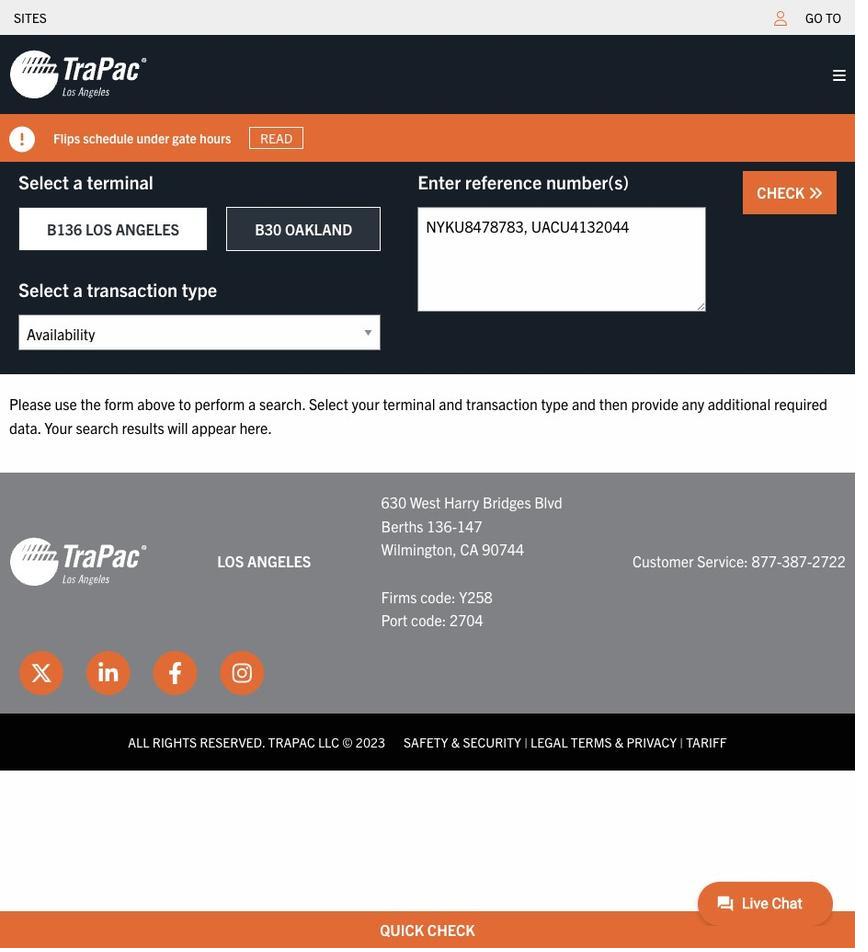 Task type: vqa. For each thing, say whether or not it's contained in the screenshot.
the bottommost code:
yes



Task type: locate. For each thing, give the bounding box(es) containing it.
1 horizontal spatial the
[[501, 122, 520, 138]]

0 horizontal spatial check
[[428, 921, 476, 940]]

1 vertical spatial terminal
[[383, 395, 436, 413]]

2704
[[450, 611, 484, 630]]

1 vertical spatial los angeles image
[[9, 536, 147, 588]]

please use the form above to perform a search. select your terminal and transaction type and then provide any additional required data. your search results will appear here.
[[9, 395, 828, 437]]

1 horizontal spatial &
[[615, 734, 624, 751]]

0 horizontal spatial type
[[182, 278, 217, 301]]

select
[[18, 170, 69, 193], [18, 278, 69, 301], [309, 395, 349, 413]]

1 horizontal spatial and
[[572, 395, 596, 413]]

tariff link
[[687, 734, 728, 751]]

2 with from the left
[[475, 122, 498, 138]]

terminal right 'your'
[[383, 395, 436, 413]]

/
[[153, 137, 157, 154], [203, 137, 206, 154]]

1 horizontal spatial solid image
[[809, 186, 824, 201]]

1 horizontal spatial under
[[594, 122, 627, 138]]

under left the relative
[[594, 122, 627, 138]]

0 horizontal spatial angeles
[[116, 220, 180, 238]]

code: up 2704
[[421, 588, 456, 606]]

& right safety
[[452, 734, 460, 751]]

and right 'your'
[[439, 395, 463, 413]]

search
[[76, 418, 119, 437]]

enter
[[418, 170, 461, 193]]

1 horizontal spatial |
[[680, 734, 684, 751]]

2 vertical spatial select
[[309, 395, 349, 413]]

pool up the enter reference number(s)
[[523, 122, 547, 138]]

type
[[182, 278, 217, 301], [541, 395, 569, 413]]

- left exit in the right of the page
[[444, 122, 448, 138]]

drop
[[302, 122, 328, 138]]

the inside pool chassis with a single transaction  do not drop pool chassis in yard -  exit with the pool chassis under relative release number -  pop20 / pop40 / pop45
[[501, 122, 520, 138]]

2722
[[813, 552, 847, 571]]

code: right port
[[411, 611, 447, 630]]

schedule
[[83, 129, 134, 146]]

630 west harry bridges blvd berths 136-147 wilmington, ca 90744
[[382, 493, 563, 559]]

1 vertical spatial los
[[217, 552, 244, 571]]

1 vertical spatial select
[[18, 278, 69, 301]]

quick check link
[[0, 912, 856, 949]]

single
[[161, 122, 194, 138]]

0 horizontal spatial los
[[85, 220, 112, 238]]

pop40
[[160, 137, 200, 154]]

2 | from the left
[[680, 734, 684, 751]]

0 horizontal spatial and
[[439, 395, 463, 413]]

1 horizontal spatial /
[[203, 137, 206, 154]]

select down b136
[[18, 278, 69, 301]]

to
[[179, 395, 191, 413]]

0 horizontal spatial terminal
[[87, 170, 154, 193]]

please
[[9, 395, 51, 413]]

1 horizontal spatial chassis
[[359, 122, 400, 138]]

code:
[[421, 588, 456, 606], [411, 611, 447, 630]]

1 horizontal spatial terminal
[[383, 395, 436, 413]]

b136 los angeles
[[47, 220, 180, 238]]

terminal
[[87, 170, 154, 193], [383, 395, 436, 413]]

-
[[444, 122, 448, 138], [100, 137, 104, 154]]

1 los angeles image from the top
[[9, 49, 147, 100]]

- right number
[[100, 137, 104, 154]]

quick
[[380, 921, 424, 940]]

in
[[403, 122, 413, 138]]

use
[[55, 395, 77, 413]]

1 vertical spatial angeles
[[247, 552, 311, 571]]

1 horizontal spatial type
[[541, 395, 569, 413]]

a down number
[[73, 170, 83, 193]]

/ right gate
[[203, 137, 206, 154]]

blvd
[[535, 493, 563, 512]]

check inside 'check' button
[[758, 183, 809, 202]]

terminal down pop20
[[87, 170, 154, 193]]

with
[[125, 122, 149, 138], [475, 122, 498, 138]]

2023
[[356, 734, 386, 751]]

footer
[[0, 473, 856, 771]]

0 horizontal spatial chassis
[[81, 122, 122, 138]]

1 horizontal spatial angeles
[[247, 552, 311, 571]]

legal
[[531, 734, 568, 751]]

& right terms
[[615, 734, 624, 751]]

chassis right flips
[[81, 122, 122, 138]]

a up here.
[[249, 395, 256, 413]]

&
[[452, 734, 460, 751], [615, 734, 624, 751]]

enter reference number(s)
[[418, 170, 630, 193]]

ca
[[461, 541, 479, 559]]

1 horizontal spatial with
[[475, 122, 498, 138]]

0 vertical spatial angeles
[[116, 220, 180, 238]]

any
[[682, 395, 705, 413]]

select inside please use the form above to perform a search. select your terminal and transaction type and then provide any additional required data. your search results will appear here.
[[309, 395, 349, 413]]

rights
[[153, 734, 197, 751]]

1 horizontal spatial transaction
[[197, 122, 260, 138]]

harry
[[444, 493, 480, 512]]

wilmington,
[[382, 541, 457, 559]]

a
[[152, 122, 158, 138], [73, 170, 83, 193], [73, 278, 83, 301], [249, 395, 256, 413]]

a left single at the left top of the page
[[152, 122, 158, 138]]

perform
[[195, 395, 245, 413]]

2 vertical spatial transaction
[[467, 395, 538, 413]]

check inside quick check 'link'
[[428, 921, 476, 940]]

and left then
[[572, 395, 596, 413]]

0 horizontal spatial /
[[153, 137, 157, 154]]

0 horizontal spatial transaction
[[87, 278, 178, 301]]

select left 'your'
[[309, 395, 349, 413]]

y258
[[459, 588, 493, 606]]

the up search
[[80, 395, 101, 413]]

0 horizontal spatial &
[[452, 734, 460, 751]]

transaction
[[197, 122, 260, 138], [87, 278, 178, 301], [467, 395, 538, 413]]

0 horizontal spatial pool
[[53, 122, 78, 138]]

light image
[[775, 11, 788, 26]]

relative
[[630, 122, 671, 138]]

transaction inside pool chassis with a single transaction  do not drop pool chassis in yard -  exit with the pool chassis under relative release number -  pop20 / pop40 / pop45
[[197, 122, 260, 138]]

0 horizontal spatial solid image
[[9, 127, 35, 153]]

877-
[[752, 552, 783, 571]]

1 horizontal spatial pool
[[523, 122, 547, 138]]

chassis left in
[[359, 122, 400, 138]]

1 and from the left
[[439, 395, 463, 413]]

2 horizontal spatial chassis
[[550, 122, 591, 138]]

los
[[85, 220, 112, 238], [217, 552, 244, 571]]

los angeles image
[[9, 49, 147, 100], [9, 536, 147, 588]]

0 vertical spatial los
[[85, 220, 112, 238]]

pool
[[331, 122, 356, 138]]

number
[[53, 137, 97, 154]]

0 vertical spatial check
[[758, 183, 809, 202]]

los angeles
[[217, 552, 311, 571]]

0 vertical spatial the
[[501, 122, 520, 138]]

2 / from the left
[[203, 137, 206, 154]]

90744
[[482, 541, 525, 559]]

port
[[382, 611, 408, 630]]

0 vertical spatial select
[[18, 170, 69, 193]]

2 horizontal spatial transaction
[[467, 395, 538, 413]]

|
[[525, 734, 528, 751], [680, 734, 684, 751]]

angeles
[[116, 220, 180, 238], [247, 552, 311, 571]]

1 vertical spatial the
[[80, 395, 101, 413]]

select down number
[[18, 170, 69, 193]]

2 and from the left
[[572, 395, 596, 413]]

with left single at the left top of the page
[[125, 122, 149, 138]]

0 vertical spatial transaction
[[197, 122, 260, 138]]

solid image
[[9, 127, 35, 153], [809, 186, 824, 201]]

1 vertical spatial solid image
[[809, 186, 824, 201]]

under
[[594, 122, 627, 138], [137, 129, 169, 146]]

1 vertical spatial check
[[428, 921, 476, 940]]

additional
[[708, 395, 771, 413]]

select a transaction type
[[18, 278, 217, 301]]

/ right pop20
[[153, 137, 157, 154]]

1 horizontal spatial check
[[758, 183, 809, 202]]

chassis
[[81, 122, 122, 138], [359, 122, 400, 138], [550, 122, 591, 138]]

0 horizontal spatial the
[[80, 395, 101, 413]]

banner
[[0, 35, 856, 162]]

and
[[439, 395, 463, 413], [572, 395, 596, 413]]

0 horizontal spatial with
[[125, 122, 149, 138]]

with right exit in the right of the page
[[475, 122, 498, 138]]

| left the legal
[[525, 734, 528, 751]]

0 horizontal spatial |
[[525, 734, 528, 751]]

the right exit in the right of the page
[[501, 122, 520, 138]]

0 vertical spatial los angeles image
[[9, 49, 147, 100]]

1 vertical spatial type
[[541, 395, 569, 413]]

under left gate
[[137, 129, 169, 146]]

chassis up number(s)
[[550, 122, 591, 138]]

required
[[775, 395, 828, 413]]

3 chassis from the left
[[550, 122, 591, 138]]

pool left schedule
[[53, 122, 78, 138]]

a inside please use the form above to perform a search. select your terminal and transaction type and then provide any additional required data. your search results will appear here.
[[249, 395, 256, 413]]

pool
[[53, 122, 78, 138], [523, 122, 547, 138]]

| left 'tariff' 'link' at right bottom
[[680, 734, 684, 751]]

1 vertical spatial code:
[[411, 611, 447, 630]]



Task type: describe. For each thing, give the bounding box(es) containing it.
your
[[352, 395, 380, 413]]

select for select a terminal
[[18, 170, 69, 193]]

all rights reserved. trapac llc © 2023
[[128, 734, 386, 751]]

type inside please use the form above to perform a search. select your terminal and transaction type and then provide any additional required data. your search results will appear here.
[[541, 395, 569, 413]]

terminal inside please use the form above to perform a search. select your terminal and transaction type and then provide any additional required data. your search results will appear here.
[[383, 395, 436, 413]]

not
[[281, 122, 299, 138]]

form
[[104, 395, 134, 413]]

1 pool from the left
[[53, 122, 78, 138]]

0 horizontal spatial -
[[100, 137, 104, 154]]

results
[[122, 418, 164, 437]]

0 vertical spatial type
[[182, 278, 217, 301]]

reference
[[465, 170, 542, 193]]

trapac
[[268, 734, 315, 751]]

147
[[457, 517, 483, 535]]

solid image
[[834, 68, 847, 83]]

customer service: 877-387-2722
[[633, 552, 847, 571]]

check button
[[744, 171, 837, 214]]

search.
[[260, 395, 306, 413]]

data.
[[9, 418, 41, 437]]

go to
[[806, 9, 842, 26]]

tariff
[[687, 734, 728, 751]]

here.
[[240, 418, 272, 437]]

banner containing pool chassis with a single transaction  do not drop pool chassis in yard -  exit with the pool chassis under relative release number -  pop20 / pop40 / pop45
[[0, 35, 856, 162]]

387-
[[783, 552, 813, 571]]

reserved.
[[200, 734, 265, 751]]

safety
[[404, 734, 449, 751]]

b30
[[255, 220, 282, 238]]

all
[[128, 734, 150, 751]]

the inside please use the form above to perform a search. select your terminal and transaction type and then provide any additional required data. your search results will appear here.
[[80, 395, 101, 413]]

above
[[137, 395, 175, 413]]

legal terms & privacy link
[[531, 734, 677, 751]]

safety & security link
[[404, 734, 522, 751]]

hours
[[200, 129, 231, 146]]

appear
[[192, 418, 236, 437]]

solid image inside 'check' button
[[809, 186, 824, 201]]

firms
[[382, 588, 417, 606]]

yard
[[416, 122, 441, 138]]

b30 oakland
[[255, 220, 353, 238]]

2 los angeles image from the top
[[9, 536, 147, 588]]

transaction inside please use the form above to perform a search. select your terminal and transaction type and then provide any additional required data. your search results will appear here.
[[467, 395, 538, 413]]

sites
[[14, 9, 47, 26]]

do
[[263, 122, 278, 138]]

west
[[410, 493, 441, 512]]

1 / from the left
[[153, 137, 157, 154]]

terms
[[571, 734, 612, 751]]

bridges
[[483, 493, 532, 512]]

select a terminal
[[18, 170, 154, 193]]

1 & from the left
[[452, 734, 460, 751]]

will
[[168, 418, 188, 437]]

flips
[[53, 129, 80, 146]]

your
[[44, 418, 73, 437]]

go
[[806, 9, 824, 26]]

2 chassis from the left
[[359, 122, 400, 138]]

service:
[[698, 552, 749, 571]]

berths
[[382, 517, 424, 535]]

pop45
[[209, 137, 249, 154]]

safety & security | legal terms & privacy | tariff
[[404, 734, 728, 751]]

number(s)
[[547, 170, 630, 193]]

oakland
[[285, 220, 353, 238]]

1 horizontal spatial -
[[444, 122, 448, 138]]

to
[[826, 9, 842, 26]]

then
[[600, 395, 628, 413]]

a down b136
[[73, 278, 83, 301]]

select for select a transaction type
[[18, 278, 69, 301]]

customer
[[633, 552, 694, 571]]

2 pool from the left
[[523, 122, 547, 138]]

llc
[[318, 734, 340, 751]]

©
[[343, 734, 353, 751]]

b136
[[47, 220, 82, 238]]

pop20
[[110, 137, 150, 154]]

firms code:  y258 port code:  2704
[[382, 588, 493, 630]]

quick check
[[380, 921, 476, 940]]

136-
[[427, 517, 457, 535]]

1 | from the left
[[525, 734, 528, 751]]

630
[[382, 493, 407, 512]]

pool chassis with a single transaction  do not drop pool chassis in yard -  exit with the pool chassis under relative release number -  pop20 / pop40 / pop45
[[53, 122, 715, 154]]

1 vertical spatial transaction
[[87, 278, 178, 301]]

0 vertical spatial terminal
[[87, 170, 154, 193]]

privacy
[[627, 734, 677, 751]]

0 vertical spatial solid image
[[9, 127, 35, 153]]

2 & from the left
[[615, 734, 624, 751]]

flips schedule under gate hours
[[53, 129, 231, 146]]

1 with from the left
[[125, 122, 149, 138]]

a inside pool chassis with a single transaction  do not drop pool chassis in yard -  exit with the pool chassis under relative release number -  pop20 / pop40 / pop45
[[152, 122, 158, 138]]

footer containing 630 west harry bridges blvd
[[0, 473, 856, 771]]

1 chassis from the left
[[81, 122, 122, 138]]

exit
[[451, 122, 472, 138]]

0 vertical spatial code:
[[421, 588, 456, 606]]

Enter reference number(s) text field
[[418, 207, 707, 312]]

security
[[463, 734, 522, 751]]

read link
[[250, 127, 303, 149]]

under inside pool chassis with a single transaction  do not drop pool chassis in yard -  exit with the pool chassis under relative release number -  pop20 / pop40 / pop45
[[594, 122, 627, 138]]

provide
[[632, 395, 679, 413]]

1 horizontal spatial los
[[217, 552, 244, 571]]

gate
[[172, 129, 197, 146]]

release
[[674, 122, 715, 138]]

0 horizontal spatial under
[[137, 129, 169, 146]]

read
[[260, 130, 293, 146]]



